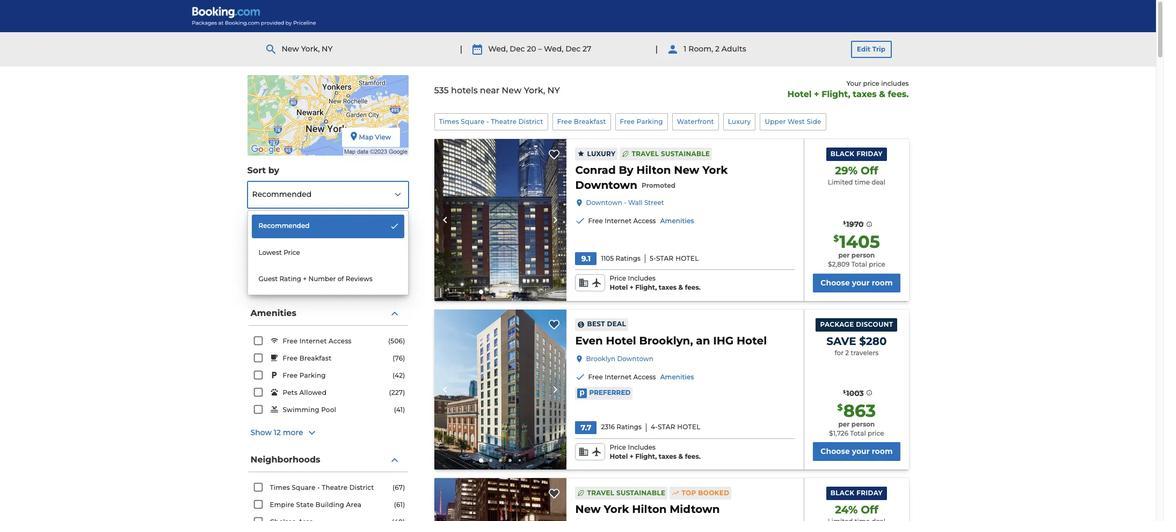Task type: vqa. For each thing, say whether or not it's contained in the screenshot.
Conrad
yes



Task type: describe. For each thing, give the bounding box(es) containing it.
choose your room button for 863
[[814, 443, 901, 462]]

1 vertical spatial downtown
[[587, 199, 623, 207]]

amenities inside amenities dropdown button
[[251, 308, 297, 319]]

go to image #4 image for 1405
[[509, 291, 512, 294]]

(42)
[[393, 372, 405, 380]]

reviews
[[346, 275, 373, 283]]

black for 29% off
[[831, 150, 855, 158]]

2 vertical spatial downtown
[[618, 355, 654, 363]]

0 vertical spatial travel sustainable
[[632, 150, 711, 158]]

package discount
[[821, 321, 894, 329]]

price inside list box
[[284, 249, 300, 257]]

0 vertical spatial times
[[439, 118, 459, 126]]

property building image for 1405
[[434, 139, 567, 301]]

star for 1405
[[657, 255, 674, 263]]

limited
[[828, 178, 854, 186]]

top booked
[[682, 490, 730, 498]]

flight, for 1405
[[636, 284, 657, 292]]

ratings for 863
[[617, 424, 642, 432]]

price inside your price includes hotel + flight, taxes & fees.
[[864, 80, 880, 88]]

price for 863
[[610, 444, 627, 452]]

29%
[[836, 164, 858, 177]]

0 vertical spatial breakfast
[[574, 118, 606, 126]]

show 12 more button
[[251, 427, 405, 440]]

show 12 more
[[251, 428, 303, 438]]

photo carousel region for 863
[[434, 310, 567, 470]]

go to image #2 image for 1405
[[490, 291, 493, 294]]

includes
[[882, 80, 909, 88]]

hotel right '4-'
[[678, 424, 701, 432]]

1 vertical spatial access
[[329, 338, 352, 346]]

allowed
[[300, 389, 327, 397]]

star for 863
[[658, 424, 676, 432]]

20
[[527, 44, 537, 54]]

0 vertical spatial sustainable
[[662, 150, 711, 158]]

1 vertical spatial 2
[[846, 349, 850, 357]]

black friday for 29%
[[831, 150, 883, 158]]

go to image #1 image for 1405
[[479, 290, 484, 294]]

amenities for 1405
[[661, 217, 695, 225]]

choose for 863
[[821, 447, 851, 457]]

(41)
[[394, 406, 405, 414]]

even
[[576, 335, 603, 348]]

guest
[[259, 275, 278, 283]]

1 vertical spatial times
[[270, 484, 290, 492]]

1 horizontal spatial theatre
[[491, 118, 517, 126]]

0 horizontal spatial ny
[[322, 44, 333, 54]]

brooklyn downtown
[[587, 355, 654, 363]]

internet for 1405
[[605, 217, 632, 225]]

0 horizontal spatial square
[[292, 484, 316, 492]]

1
[[684, 44, 687, 54]]

neighborhoods
[[251, 455, 321, 465]]

recommended for list box containing recommended
[[259, 222, 310, 230]]

go to image #5 image for 863
[[519, 460, 521, 462]]

863
[[844, 401, 877, 422]]

new york hilton midtown
[[576, 504, 720, 517]]

1003
[[847, 389, 864, 398]]

go to image #3 image for 863
[[499, 460, 502, 463]]

price includes hotel + flight, taxes & fees. for 1405
[[610, 275, 701, 292]]

1970
[[847, 220, 864, 229]]

(76)
[[393, 355, 405, 363]]

edit
[[858, 45, 871, 53]]

535
[[434, 86, 449, 96]]

1 horizontal spatial square
[[461, 118, 485, 126]]

guest rating + number of reviews
[[259, 275, 373, 283]]

map view
[[359, 133, 391, 141]]

conrad by hilton new york downtown
[[576, 164, 728, 192]]

show
[[251, 428, 272, 438]]

edit trip button
[[851, 41, 892, 58]]

1 vertical spatial internet
[[300, 338, 327, 346]]

off for 24% off
[[861, 504, 879, 517]]

room,
[[689, 44, 714, 54]]

(227)
[[389, 389, 405, 397]]

$ for 863
[[838, 403, 844, 413]]

go to image #3 image for 1405
[[499, 291, 502, 294]]

price for 863
[[868, 430, 885, 438]]

conrad by hilton new york downtown - promoted element
[[576, 163, 796, 192]]

go to image #5 image for 1405
[[519, 291, 521, 293]]

1 horizontal spatial travel
[[632, 150, 660, 158]]

1 wed, from the left
[[489, 44, 508, 54]]

24% off
[[836, 504, 879, 517]]

$1,726
[[830, 430, 849, 438]]

side
[[807, 118, 822, 126]]

2 vertical spatial -
[[318, 484, 320, 492]]

| for 1 room, 2 adults
[[656, 44, 658, 54]]

by
[[269, 166, 280, 176]]

1 vertical spatial free breakfast
[[283, 355, 332, 363]]

pool
[[321, 406, 336, 414]]

deal
[[872, 178, 886, 186]]

1105
[[602, 255, 614, 263]]

search button
[[249, 219, 408, 243]]

choose your room button for 1405
[[814, 274, 901, 293]]

black friday for 24%
[[831, 490, 883, 498]]

neighborhoods button
[[249, 449, 408, 473]]

$280
[[860, 335, 887, 348]]

2 dec from the left
[[566, 44, 581, 54]]

1 horizontal spatial ny
[[548, 86, 560, 96]]

fees. for 1405
[[686, 284, 701, 292]]

price for 1405
[[870, 261, 886, 269]]

| for wed, dec 20 – wed, dec 27
[[460, 44, 463, 54]]

0 horizontal spatial times square - theatre district
[[270, 484, 374, 492]]

state
[[296, 501, 314, 509]]

1 vertical spatial -
[[624, 199, 627, 207]]

area
[[346, 501, 362, 509]]

rating
[[280, 275, 301, 283]]

save
[[827, 335, 857, 348]]

choose your room for 1405
[[821, 278, 893, 288]]

new york, ny
[[282, 44, 333, 54]]

1 vertical spatial breakfast
[[300, 355, 332, 363]]

ihg
[[714, 335, 734, 348]]

of
[[338, 275, 344, 283]]

$ for 1405
[[834, 234, 840, 244]]

1 room, 2 adults
[[684, 44, 747, 54]]

for 2 travelers
[[835, 349, 879, 357]]

0 vertical spatial 2
[[716, 44, 720, 54]]

hotel right ihg
[[737, 335, 767, 348]]

+ inside your price includes hotel + flight, taxes & fees.
[[815, 89, 820, 99]]

an
[[697, 335, 711, 348]]

1405
[[840, 232, 881, 253]]

swimming pool
[[283, 406, 336, 414]]

go to image #2 image for 863
[[490, 460, 493, 463]]

24%
[[836, 504, 858, 517]]

go to image #1 image for 863
[[479, 459, 484, 463]]

1 vertical spatial theatre
[[322, 484, 348, 492]]

$ for 1003
[[844, 389, 846, 395]]

4-star hotel
[[651, 424, 701, 432]]

best deal
[[588, 320, 627, 329]]

1105 ratings
[[602, 255, 641, 263]]

swimming
[[283, 406, 320, 414]]

1 vertical spatial york,
[[524, 86, 546, 96]]

midtown
[[670, 504, 720, 517]]

1 vertical spatial sustainable
[[617, 490, 666, 498]]

0 vertical spatial free breakfast
[[558, 118, 606, 126]]

+ inside list box
[[303, 275, 307, 283]]

1 vertical spatial district
[[350, 484, 374, 492]]

1 horizontal spatial parking
[[637, 118, 664, 126]]

includes for 1405
[[628, 275, 656, 283]]

downtown - wall street
[[587, 199, 665, 207]]

fees. for 863
[[686, 453, 701, 461]]

0 horizontal spatial parking
[[300, 372, 326, 380]]

$ 863 per person $1,726 total price
[[830, 401, 885, 438]]

pets allowed
[[283, 389, 327, 397]]

9.1
[[582, 254, 591, 264]]

upper
[[765, 118, 786, 126]]

$ 1003
[[844, 389, 864, 398]]

save $280
[[827, 335, 887, 348]]

535 hotels near new york, ny
[[434, 86, 560, 96]]

for
[[835, 349, 844, 357]]

$ for 1970
[[844, 220, 847, 226]]

edit trip
[[858, 45, 886, 53]]

recommended for recommended dropdown button
[[252, 190, 312, 199]]

building
[[316, 501, 344, 509]]

amenities button
[[249, 302, 408, 326]]



Task type: locate. For each thing, give the bounding box(es) containing it.
flight, down 5-
[[636, 284, 657, 292]]

0 horizontal spatial dec
[[510, 44, 525, 54]]

sort
[[247, 166, 266, 176]]

0 vertical spatial choose your room
[[821, 278, 893, 288]]

per
[[839, 252, 850, 260], [839, 421, 850, 429]]

york
[[703, 164, 728, 177], [604, 504, 630, 517]]

total inside "$ 1405 per person $2,809 total price"
[[852, 261, 868, 269]]

0 horizontal spatial york,
[[301, 44, 320, 54]]

hilton left midtown
[[633, 504, 667, 517]]

off for 29% off
[[861, 164, 879, 177]]

total for 1405
[[852, 261, 868, 269]]

ny
[[322, 44, 333, 54], [548, 86, 560, 96]]

1 per from the top
[[839, 252, 850, 260]]

0 vertical spatial star
[[657, 255, 674, 263]]

3 photo carousel region from the top
[[434, 479, 567, 522]]

1 vertical spatial black
[[831, 490, 855, 498]]

price includes hotel + flight, taxes & fees. down '4-'
[[610, 444, 701, 461]]

price includes hotel + flight, taxes & fees. for 863
[[610, 444, 701, 461]]

1 dec from the left
[[510, 44, 525, 54]]

& inside your price includes hotel + flight, taxes & fees.
[[880, 89, 886, 99]]

ratings right 2316
[[617, 424, 642, 432]]

2 per from the top
[[839, 421, 850, 429]]

1 horizontal spatial times
[[439, 118, 459, 126]]

wall
[[629, 199, 643, 207]]

fees. down "includes"
[[889, 89, 909, 99]]

1 room from the top
[[872, 278, 893, 288]]

1 horizontal spatial |
[[656, 44, 658, 54]]

recommended down by
[[252, 190, 312, 199]]

your down $ 863 per person $1,726 total price
[[853, 447, 870, 457]]

0 vertical spatial luxury
[[728, 118, 751, 126]]

deal
[[608, 320, 627, 329]]

0 vertical spatial downtown
[[576, 179, 638, 192]]

free internet access amenities down brooklyn downtown
[[589, 373, 695, 381]]

recommended inside list box
[[259, 222, 310, 230]]

square up state
[[292, 484, 316, 492]]

1 off from the top
[[861, 164, 879, 177]]

1 go to image #1 image from the top
[[479, 290, 484, 294]]

1 vertical spatial amenities
[[251, 308, 297, 319]]

wed, right "–" on the left
[[544, 44, 564, 54]]

square
[[461, 118, 485, 126], [292, 484, 316, 492]]

list box containing recommended
[[247, 211, 409, 295]]

$ left the 1003
[[844, 389, 846, 395]]

1 vertical spatial price
[[610, 275, 627, 283]]

0 vertical spatial access
[[634, 217, 657, 225]]

go to image #2 image
[[490, 291, 493, 294], [490, 460, 493, 463]]

2316 ratings
[[602, 424, 642, 432]]

0 vertical spatial choose your room button
[[814, 274, 901, 293]]

$ left 1970
[[844, 220, 847, 226]]

person for 1405
[[852, 252, 876, 260]]

0 vertical spatial times square - theatre district
[[439, 118, 544, 126]]

york,
[[301, 44, 320, 54], [524, 86, 546, 96]]

amenities down street
[[661, 217, 695, 225]]

travel sustainable up new york hilton midtown
[[588, 490, 666, 498]]

$ left "1405"
[[834, 234, 840, 244]]

hotel down 2316 ratings
[[610, 453, 628, 461]]

downtown right brooklyn
[[618, 355, 654, 363]]

fees. inside your price includes hotel + flight, taxes & fees.
[[889, 89, 909, 99]]

package
[[821, 321, 855, 329]]

search
[[251, 226, 281, 236]]

1 choose from the top
[[821, 278, 851, 288]]

your price includes hotel + flight, taxes & fees.
[[788, 80, 909, 99]]

& down 4-star hotel
[[679, 453, 684, 461]]

1 go to image #2 image from the top
[[490, 291, 493, 294]]

choose your room down the $2,809
[[821, 278, 893, 288]]

per for 1405
[[839, 252, 850, 260]]

fees. down 5-star hotel
[[686, 284, 701, 292]]

5-
[[650, 255, 657, 263]]

2 vertical spatial amenities
[[661, 373, 695, 381]]

flight, down your
[[822, 89, 851, 99]]

2 go to image #5 image from the top
[[519, 460, 521, 462]]

+ down 2316 ratings
[[630, 453, 634, 461]]

1 horizontal spatial free breakfast
[[558, 118, 606, 126]]

& down 5-star hotel
[[679, 284, 684, 292]]

0 horizontal spatial -
[[318, 484, 320, 492]]

1 horizontal spatial luxury
[[728, 118, 751, 126]]

4-
[[651, 424, 658, 432]]

times square - theatre district up empire state building area
[[270, 484, 374, 492]]

1 vertical spatial choose
[[821, 447, 851, 457]]

black up 24%
[[831, 490, 855, 498]]

photo carousel region for 1405
[[434, 139, 567, 301]]

taxes for 1405
[[659, 284, 677, 292]]

1 horizontal spatial district
[[519, 118, 544, 126]]

downtown down conrad
[[576, 179, 638, 192]]

room for 863
[[872, 447, 893, 457]]

choose your room button down $1,726
[[814, 443, 901, 462]]

per inside "$ 1405 per person $2,809 total price"
[[839, 252, 850, 260]]

person down 1970
[[852, 252, 876, 260]]

1 | from the left
[[460, 44, 463, 54]]

1 vertical spatial parking
[[300, 372, 326, 380]]

1 person from the top
[[852, 252, 876, 260]]

2 photo carousel region from the top
[[434, 310, 567, 470]]

2 black from the top
[[831, 490, 855, 498]]

2 vertical spatial price
[[868, 430, 885, 438]]

0 vertical spatial york,
[[301, 44, 320, 54]]

total right $1,726
[[851, 430, 867, 438]]

1 vertical spatial fees.
[[686, 284, 701, 292]]

person for 863
[[852, 421, 876, 429]]

choose your room button down the $2,809
[[814, 274, 901, 293]]

your for 863
[[853, 447, 870, 457]]

property building image
[[434, 139, 567, 301], [434, 310, 567, 470]]

adults
[[722, 44, 747, 54]]

0 vertical spatial go to image #2 image
[[490, 291, 493, 294]]

price down 2316 ratings
[[610, 444, 627, 452]]

free internet access
[[283, 338, 352, 346]]

total
[[852, 261, 868, 269], [851, 430, 867, 438]]

hilton inside conrad by hilton new york downtown
[[637, 164, 671, 177]]

near
[[480, 86, 500, 96]]

7.7
[[581, 423, 592, 433]]

+ up side
[[815, 89, 820, 99]]

theatre down 535 hotels near new york, ny
[[491, 118, 517, 126]]

price inside $ 863 per person $1,726 total price
[[868, 430, 885, 438]]

sustainable up new york hilton midtown
[[617, 490, 666, 498]]

travel sustainable up the conrad by hilton new york downtown - promoted element
[[632, 150, 711, 158]]

internet
[[605, 217, 632, 225], [300, 338, 327, 346], [605, 373, 632, 381]]

2 free internet access amenities from the top
[[589, 373, 695, 381]]

square down the hotels
[[461, 118, 485, 126]]

downtown inside conrad by hilton new york downtown
[[576, 179, 638, 192]]

parking left waterfront
[[637, 118, 664, 126]]

1 free internet access amenities from the top
[[589, 217, 695, 225]]

0 vertical spatial district
[[519, 118, 544, 126]]

0 vertical spatial price
[[284, 249, 300, 257]]

0 vertical spatial photo carousel region
[[434, 139, 567, 301]]

property building image for 863
[[434, 310, 567, 470]]

person inside "$ 1405 per person $2,809 total price"
[[852, 252, 876, 260]]

(506)
[[389, 337, 405, 346]]

| up the hotels
[[460, 44, 463, 54]]

price inside "$ 1405 per person $2,809 total price"
[[870, 261, 886, 269]]

1 vertical spatial square
[[292, 484, 316, 492]]

1 horizontal spatial free parking
[[620, 118, 664, 126]]

breakfast up conrad
[[574, 118, 606, 126]]

2 wed, from the left
[[544, 44, 564, 54]]

2 price includes hotel + flight, taxes & fees. from the top
[[610, 444, 701, 461]]

street
[[645, 199, 665, 207]]

choose
[[821, 278, 851, 288], [821, 447, 851, 457]]

your
[[853, 278, 870, 288], [853, 447, 870, 457]]

empire
[[270, 501, 295, 509]]

price includes hotel + flight, taxes & fees. down 5-
[[610, 275, 701, 292]]

access down wall
[[634, 217, 657, 225]]

2 property building image from the top
[[434, 310, 567, 470]]

price includes hotel + flight, taxes & fees.
[[610, 275, 701, 292], [610, 444, 701, 461]]

0 vertical spatial recommended
[[252, 190, 312, 199]]

includes down 5-
[[628, 275, 656, 283]]

amenities down even hotel brooklyn, an ihg hotel element
[[661, 373, 695, 381]]

new york hilton midtown element
[[576, 503, 720, 518]]

hotel down 1105 ratings
[[610, 284, 628, 292]]

taxes inside your price includes hotel + flight, taxes & fees.
[[853, 89, 877, 99]]

1 photo carousel region from the top
[[434, 139, 567, 301]]

free internet access amenities for 1405
[[589, 217, 695, 225]]

1 vertical spatial ratings
[[617, 424, 642, 432]]

internet down downtown - wall street
[[605, 217, 632, 225]]

1 price includes hotel + flight, taxes & fees. from the top
[[610, 275, 701, 292]]

free parking up by
[[620, 118, 664, 126]]

breakfast down free internet access
[[300, 355, 332, 363]]

0 horizontal spatial free parking
[[283, 372, 326, 380]]

2 choose your room button from the top
[[814, 443, 901, 462]]

2 choose your room from the top
[[821, 447, 893, 457]]

& down "includes"
[[880, 89, 886, 99]]

0 horizontal spatial travel
[[588, 490, 615, 498]]

internet for 863
[[605, 373, 632, 381]]

off up time
[[861, 164, 879, 177]]

2 off from the top
[[861, 504, 879, 517]]

star right 1105 ratings
[[657, 255, 674, 263]]

1 black friday from the top
[[831, 150, 883, 158]]

0 horizontal spatial luxury
[[588, 150, 616, 158]]

1 vertical spatial go to image #1 image
[[479, 459, 484, 463]]

brooklyn
[[587, 355, 616, 363]]

booking.com packages image
[[192, 6, 317, 26]]

free
[[558, 118, 573, 126], [620, 118, 635, 126], [589, 217, 603, 225], [283, 338, 298, 346], [283, 355, 298, 363], [283, 372, 298, 380], [589, 373, 603, 381]]

per inside $ 863 per person $1,726 total price
[[839, 421, 850, 429]]

& for 863
[[679, 453, 684, 461]]

free breakfast up conrad
[[558, 118, 606, 126]]

0 horizontal spatial wed,
[[489, 44, 508, 54]]

lowest
[[259, 249, 282, 257]]

hilton
[[637, 164, 671, 177], [633, 504, 667, 517]]

friday for 29% off
[[857, 150, 883, 158]]

27
[[583, 44, 592, 54]]

go to image #4 image
[[509, 291, 512, 294], [509, 460, 512, 463]]

0 vertical spatial york
[[703, 164, 728, 177]]

+ right the rating
[[303, 275, 307, 283]]

2 go to image #2 image from the top
[[490, 460, 493, 463]]

1 choose your room from the top
[[821, 278, 893, 288]]

amenities
[[661, 217, 695, 225], [251, 308, 297, 319], [661, 373, 695, 381]]

1 friday from the top
[[857, 150, 883, 158]]

choose down the $2,809
[[821, 278, 851, 288]]

waterfront
[[678, 118, 715, 126]]

best
[[588, 320, 606, 329]]

choose for 1405
[[821, 278, 851, 288]]

2 room from the top
[[872, 447, 893, 457]]

0 horizontal spatial district
[[350, 484, 374, 492]]

0 vertical spatial go to image #4 image
[[509, 291, 512, 294]]

recommended button
[[247, 182, 409, 208]]

1 vertical spatial travel sustainable
[[588, 490, 666, 498]]

1 horizontal spatial york,
[[524, 86, 546, 96]]

2 vertical spatial fees.
[[686, 453, 701, 461]]

2 right room,
[[716, 44, 720, 54]]

$ inside the $ 1970
[[844, 220, 847, 226]]

29% off
[[836, 164, 879, 177]]

free breakfast
[[558, 118, 606, 126], [283, 355, 332, 363]]

fees.
[[889, 89, 909, 99], [686, 284, 701, 292], [686, 453, 701, 461]]

your for 1405
[[853, 278, 870, 288]]

1 vertical spatial go to image #5 image
[[519, 460, 521, 462]]

2 vertical spatial access
[[634, 373, 657, 381]]

$ inside "$ 1405 per person $2,809 total price"
[[834, 234, 840, 244]]

room for 1405
[[872, 278, 893, 288]]

(67)
[[393, 484, 405, 492]]

go to image #5 image
[[519, 291, 521, 293], [519, 460, 521, 462]]

conrad
[[576, 164, 616, 177]]

total right the $2,809
[[852, 261, 868, 269]]

includes down '4-'
[[628, 444, 656, 452]]

black
[[831, 150, 855, 158], [831, 490, 855, 498]]

district up 'area'
[[350, 484, 374, 492]]

new inside conrad by hilton new york downtown
[[675, 164, 700, 177]]

0 vertical spatial ny
[[322, 44, 333, 54]]

black friday up 29% off
[[831, 150, 883, 158]]

$2,809
[[829, 261, 850, 269]]

2 black friday from the top
[[831, 490, 883, 498]]

2 go to image #1 image from the top
[[479, 459, 484, 463]]

1 horizontal spatial -
[[487, 118, 489, 126]]

choose down $1,726
[[821, 447, 851, 457]]

0 vertical spatial free internet access amenities
[[589, 217, 695, 225]]

0 vertical spatial -
[[487, 118, 489, 126]]

1 vertical spatial price includes hotel + flight, taxes & fees.
[[610, 444, 701, 461]]

1 vertical spatial free parking
[[283, 372, 326, 380]]

theatre up building
[[322, 484, 348, 492]]

black for 24% off
[[831, 490, 855, 498]]

$ inside $ 863 per person $1,726 total price
[[838, 403, 844, 413]]

2 vertical spatial &
[[679, 453, 684, 461]]

0 vertical spatial per
[[839, 252, 850, 260]]

flight, inside your price includes hotel + flight, taxes & fees.
[[822, 89, 851, 99]]

1 vertical spatial choose your room button
[[814, 443, 901, 462]]

price for 1405
[[610, 275, 627, 283]]

amenities for 863
[[661, 373, 695, 381]]

0 vertical spatial square
[[461, 118, 485, 126]]

1 vertical spatial includes
[[628, 444, 656, 452]]

access for 1405
[[634, 217, 657, 225]]

price
[[864, 80, 880, 88], [870, 261, 886, 269], [868, 430, 885, 438]]

2 vertical spatial flight,
[[636, 453, 657, 461]]

2 friday from the top
[[857, 490, 883, 498]]

0 horizontal spatial times
[[270, 484, 290, 492]]

wed, dec 20 – wed, dec 27
[[489, 44, 592, 54]]

1 horizontal spatial 2
[[846, 349, 850, 357]]

hilton for york
[[633, 504, 667, 517]]

choose your room down $1,726
[[821, 447, 893, 457]]

0 vertical spatial parking
[[637, 118, 664, 126]]

pets
[[283, 389, 298, 397]]

0 vertical spatial fees.
[[889, 89, 909, 99]]

free internet access amenities
[[589, 217, 695, 225], [589, 373, 695, 381]]

2 person from the top
[[852, 421, 876, 429]]

list box
[[247, 211, 409, 295]]

district down 535 hotels near new york, ny
[[519, 118, 544, 126]]

top
[[682, 490, 697, 498]]

limited time deal
[[828, 178, 886, 186]]

times square - theatre district down near
[[439, 118, 544, 126]]

1 choose your room button from the top
[[814, 274, 901, 293]]

more
[[283, 428, 303, 438]]

0 horizontal spatial breakfast
[[300, 355, 332, 363]]

1 vertical spatial choose your room
[[821, 447, 893, 457]]

1 vertical spatial times square - theatre district
[[270, 484, 374, 492]]

dec left 27
[[566, 44, 581, 54]]

empire state building area
[[270, 501, 362, 509]]

hotel up the west
[[788, 89, 812, 99]]

+ down 1105 ratings
[[630, 284, 634, 292]]

times down 535 on the top of page
[[439, 118, 459, 126]]

price
[[284, 249, 300, 257], [610, 275, 627, 283], [610, 444, 627, 452]]

view
[[375, 133, 391, 141]]

& for 1405
[[679, 284, 684, 292]]

internet down amenities dropdown button
[[300, 338, 327, 346]]

per for 863
[[839, 421, 850, 429]]

person inside $ 863 per person $1,726 total price
[[852, 421, 876, 429]]

free internet access amenities for 863
[[589, 373, 695, 381]]

0 vertical spatial internet
[[605, 217, 632, 225]]

choose your room for 863
[[821, 447, 893, 457]]

free breakfast down free internet access
[[283, 355, 332, 363]]

2 vertical spatial internet
[[605, 373, 632, 381]]

0 vertical spatial &
[[880, 89, 886, 99]]

0 vertical spatial go to image #1 image
[[479, 290, 484, 294]]

downtown left wall
[[587, 199, 623, 207]]

hilton for by
[[637, 164, 671, 177]]

price right lowest
[[284, 249, 300, 257]]

free parking up pets allowed
[[283, 372, 326, 380]]

1 your from the top
[[853, 278, 870, 288]]

1 black from the top
[[831, 150, 855, 158]]

york inside conrad by hilton new york downtown
[[703, 164, 728, 177]]

go to image #1 image
[[479, 290, 484, 294], [479, 459, 484, 463]]

1 vertical spatial star
[[658, 424, 676, 432]]

hotel inside your price includes hotel + flight, taxes & fees.
[[788, 89, 812, 99]]

hotel down deal
[[606, 335, 637, 348]]

$ inside $ 1003
[[844, 389, 846, 395]]

recommended up lowest price
[[259, 222, 310, 230]]

1 vertical spatial hilton
[[633, 504, 667, 517]]

your
[[847, 80, 862, 88]]

travel up new york hilton midtown
[[588, 490, 615, 498]]

0 vertical spatial total
[[852, 261, 868, 269]]

–
[[539, 44, 542, 54]]

black friday
[[831, 150, 883, 158], [831, 490, 883, 498]]

1 vertical spatial price
[[870, 261, 886, 269]]

0 vertical spatial price
[[864, 80, 880, 88]]

2 go to image #3 image from the top
[[499, 460, 502, 463]]

1 vertical spatial go to image #4 image
[[509, 460, 512, 463]]

dec left 20
[[510, 44, 525, 54]]

room down "$ 1405 per person $2,809 total price"
[[872, 278, 893, 288]]

2 includes from the top
[[628, 444, 656, 452]]

downtown
[[576, 179, 638, 192], [587, 199, 623, 207], [618, 355, 654, 363]]

friday up 24% off on the right bottom of page
[[857, 490, 883, 498]]

price right your
[[864, 80, 880, 88]]

flight,
[[822, 89, 851, 99], [636, 284, 657, 292], [636, 453, 657, 461]]

2 go to image #4 image from the top
[[509, 460, 512, 463]]

access down brooklyn downtown
[[634, 373, 657, 381]]

per up the $2,809
[[839, 252, 850, 260]]

1 go to image #5 image from the top
[[519, 291, 521, 293]]

hotel right 5-
[[676, 255, 699, 263]]

$ 1405 per person $2,809 total price
[[829, 232, 886, 269]]

flight, for 863
[[636, 453, 657, 461]]

1 go to image #4 image from the top
[[509, 291, 512, 294]]

0 vertical spatial choose
[[821, 278, 851, 288]]

parking
[[637, 118, 664, 126], [300, 372, 326, 380]]

hilton right by
[[637, 164, 671, 177]]

taxes
[[853, 89, 877, 99], [659, 284, 677, 292], [659, 453, 677, 461]]

taxes down 4-star hotel
[[659, 453, 677, 461]]

1 vertical spatial travel
[[588, 490, 615, 498]]

taxes down your
[[853, 89, 877, 99]]

map
[[359, 133, 374, 141]]

black up 29% at the right
[[831, 150, 855, 158]]

0 vertical spatial go to image #3 image
[[499, 291, 502, 294]]

1 property building image from the top
[[434, 139, 567, 301]]

recommended inside dropdown button
[[252, 190, 312, 199]]

(61)
[[394, 501, 405, 509]]

1 vertical spatial york
[[604, 504, 630, 517]]

upper west side
[[765, 118, 822, 126]]

0 vertical spatial property building image
[[434, 139, 567, 301]]

luxury up conrad
[[588, 150, 616, 158]]

go to image #4 image for 863
[[509, 460, 512, 463]]

2 choose from the top
[[821, 447, 851, 457]]

ratings for 1405
[[616, 255, 641, 263]]

taxes for 863
[[659, 453, 677, 461]]

parking up 'allowed'
[[300, 372, 326, 380]]

photo carousel region
[[434, 139, 567, 301], [434, 310, 567, 470], [434, 479, 567, 522]]

luxury
[[728, 118, 751, 126], [588, 150, 616, 158]]

access for 863
[[634, 373, 657, 381]]

1 vertical spatial total
[[851, 430, 867, 438]]

luxury left 'upper'
[[728, 118, 751, 126]]

0 vertical spatial your
[[853, 278, 870, 288]]

lowest price
[[259, 249, 300, 257]]

black friday up 24% off on the right bottom of page
[[831, 490, 883, 498]]

1 includes from the top
[[628, 275, 656, 283]]

1 vertical spatial taxes
[[659, 284, 677, 292]]

price down 863
[[868, 430, 885, 438]]

west
[[788, 118, 806, 126]]

fees. down 4-star hotel
[[686, 453, 701, 461]]

total inside $ 863 per person $1,726 total price
[[851, 430, 867, 438]]

2 | from the left
[[656, 44, 658, 54]]

trip
[[873, 45, 886, 53]]

per up $1,726
[[839, 421, 850, 429]]

discount
[[857, 321, 894, 329]]

star right 2316 ratings
[[658, 424, 676, 432]]

0 vertical spatial hilton
[[637, 164, 671, 177]]

12
[[274, 428, 281, 438]]

go to image #3 image
[[499, 291, 502, 294], [499, 460, 502, 463]]

&
[[880, 89, 886, 99], [679, 284, 684, 292], [679, 453, 684, 461]]

taxes down 5-star hotel
[[659, 284, 677, 292]]

0 horizontal spatial york
[[604, 504, 630, 517]]

travel up conrad by hilton new york downtown
[[632, 150, 660, 158]]

friday for 24% off
[[857, 490, 883, 498]]

total for 863
[[851, 430, 867, 438]]

1 vertical spatial free internet access amenities
[[589, 373, 695, 381]]

1 vertical spatial ny
[[548, 86, 560, 96]]

1 vertical spatial black friday
[[831, 490, 883, 498]]

even hotel brooklyn, an ihg hotel element
[[576, 334, 767, 349]]

includes for 863
[[628, 444, 656, 452]]

wed, left 20
[[489, 44, 508, 54]]

2
[[716, 44, 720, 54], [846, 349, 850, 357]]

brooklyn,
[[640, 335, 694, 348]]

2 your from the top
[[853, 447, 870, 457]]

- up empire state building area
[[318, 484, 320, 492]]

1 go to image #3 image from the top
[[499, 291, 502, 294]]

hotels
[[451, 86, 478, 96]]

Hotel name, brand, or keyword text field
[[251, 256, 375, 283]]



